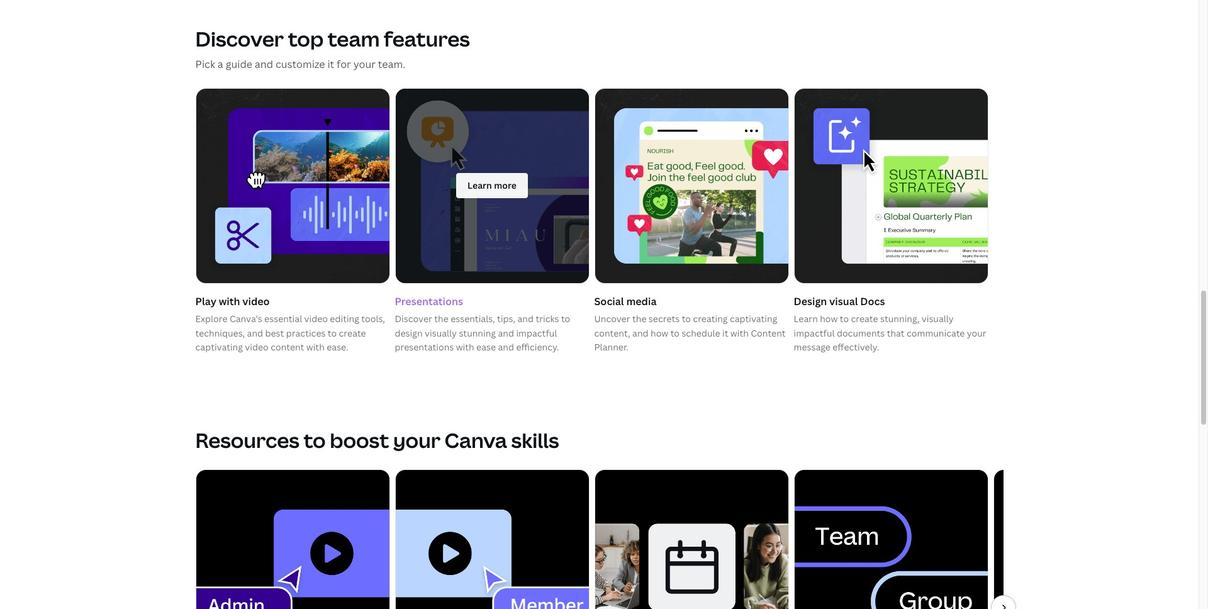 Task type: describe. For each thing, give the bounding box(es) containing it.
content
[[271, 341, 304, 353]]

essentials,
[[451, 313, 495, 325]]

docs
[[861, 295, 885, 308]]

visually inside learn how to create stunning, visually impactful documents that communicate your message effectively.
[[922, 313, 954, 325]]

and inside discover top team features pick a guide and customize it for your team.
[[255, 57, 273, 71]]

visual
[[830, 295, 858, 308]]

essential
[[264, 313, 302, 325]]

content,
[[595, 327, 631, 339]]

and right tips,
[[518, 313, 534, 325]]

media
[[627, 295, 657, 308]]

discover top team features pick a guide and customize it for your team.
[[195, 25, 470, 71]]

and down tips,
[[498, 327, 514, 339]]

tricks
[[536, 313, 559, 325]]

with inside discover the essentials, tips, and tricks to design visually stunning and impactful presentations with ease and efficiency.
[[456, 341, 475, 353]]

play
[[195, 295, 217, 308]]

practices
[[286, 327, 326, 339]]

discover for the
[[395, 313, 432, 325]]

top
[[288, 25, 324, 52]]

tips,
[[497, 313, 516, 325]]

impactful inside discover the essentials, tips, and tricks to design visually stunning and impactful presentations with ease and efficiency.
[[516, 327, 557, 339]]

it inside uncover the secrets to creating captivating content, and how to schedule it with content planner.
[[723, 327, 729, 339]]

to left "boost"
[[304, 427, 326, 454]]

with inside explore canva's essential video editing tools, techniques, and best practices to create captivating video content with ease.
[[306, 341, 325, 353]]

editing
[[330, 313, 359, 325]]

stunning
[[459, 327, 496, 339]]

explore canva's essential video editing tools, techniques, and best practices to create captivating video content with ease.
[[195, 313, 385, 353]]

design visual docs
[[794, 295, 885, 308]]

best
[[265, 327, 284, 339]]

create inside learn how to create stunning, visually impactful documents that communicate your message effectively.
[[852, 313, 879, 325]]

creating
[[693, 313, 728, 325]]

the for presentations
[[435, 313, 449, 325]]

captivating inside explore canva's essential video editing tools, techniques, and best practices to create captivating video content with ease.
[[195, 341, 243, 353]]

design visual docs image
[[795, 89, 988, 283]]

for
[[337, 57, 351, 71]]

boost
[[330, 427, 389, 454]]

visually inside discover the essentials, tips, and tricks to design visually stunning and impactful presentations with ease and efficiency.
[[425, 327, 457, 339]]

schedule
[[682, 327, 721, 339]]

customize
[[276, 57, 325, 71]]

explore our customers stories image
[[994, 470, 1188, 609]]

and inside uncover the secrets to creating captivating content, and how to schedule it with content planner.
[[633, 327, 649, 339]]

that
[[887, 327, 905, 339]]

social
[[595, 295, 624, 308]]

ease.
[[327, 341, 349, 353]]

a
[[218, 57, 223, 71]]

impactful inside learn how to create stunning, visually impactful documents that communicate your message effectively.
[[794, 327, 835, 339]]

techniques,
[[195, 327, 245, 339]]

planner.
[[595, 341, 629, 353]]

team
[[328, 25, 380, 52]]

discover the essentials, tips, and tricks to design visually stunning and impactful presentations with ease and efficiency.
[[395, 313, 571, 353]]

skills
[[512, 427, 559, 454]]

1 horizontal spatial your
[[393, 427, 441, 454]]



Task type: vqa. For each thing, say whether or not it's contained in the screenshot.
do at the right of the page
no



Task type: locate. For each thing, give the bounding box(es) containing it.
0 vertical spatial create
[[852, 313, 879, 325]]

0 vertical spatial captivating
[[730, 313, 778, 325]]

2 vertical spatial your
[[393, 427, 441, 454]]

and right guide on the left of page
[[255, 57, 273, 71]]

create inside explore canva's essential video editing tools, techniques, and best practices to create captivating video content with ease.
[[339, 327, 366, 339]]

and inside explore canva's essential video editing tools, techniques, and best practices to create captivating video content with ease.
[[247, 327, 263, 339]]

tools,
[[362, 313, 385, 325]]

discover
[[195, 25, 284, 52], [395, 313, 432, 325]]

ease
[[477, 341, 496, 353]]

0 vertical spatial video
[[243, 295, 270, 308]]

join a canva event image
[[595, 470, 789, 609]]

visually
[[922, 313, 954, 325], [425, 327, 457, 339]]

play with video image
[[196, 89, 389, 283]]

social media
[[595, 295, 657, 308]]

captivating down techniques,
[[195, 341, 243, 353]]

0 horizontal spatial create
[[339, 327, 366, 339]]

with down stunning
[[456, 341, 475, 353]]

to inside discover the essentials, tips, and tricks to design visually stunning and impactful presentations with ease and efficiency.
[[562, 313, 571, 325]]

social media image
[[595, 89, 789, 283]]

it down "creating"
[[723, 327, 729, 339]]

0 horizontal spatial captivating
[[195, 341, 243, 353]]

0 horizontal spatial it
[[328, 57, 334, 71]]

1 vertical spatial visually
[[425, 327, 457, 339]]

watch the admin onboarding series image
[[196, 470, 389, 609]]

to
[[562, 313, 571, 325], [682, 313, 691, 325], [840, 313, 849, 325], [328, 327, 337, 339], [671, 327, 680, 339], [304, 427, 326, 454]]

to inside learn how to create stunning, visually impactful documents that communicate your message effectively.
[[840, 313, 849, 325]]

how inside learn how to create stunning, visually impactful documents that communicate your message effectively.
[[820, 313, 838, 325]]

guide
[[226, 57, 252, 71]]

discover for top
[[195, 25, 284, 52]]

0 vertical spatial discover
[[195, 25, 284, 52]]

2 vertical spatial video
[[245, 341, 269, 353]]

captivating inside uncover the secrets to creating captivating content, and how to schedule it with content planner.
[[730, 313, 778, 325]]

1 horizontal spatial discover
[[395, 313, 432, 325]]

0 horizontal spatial visually
[[425, 327, 457, 339]]

0 horizontal spatial how
[[651, 327, 669, 339]]

the inside discover the essentials, tips, and tricks to design visually stunning and impactful presentations with ease and efficiency.
[[435, 313, 449, 325]]

documents
[[837, 327, 885, 339]]

how down design visual docs in the right of the page
[[820, 313, 838, 325]]

resources to boost your canva skills
[[195, 427, 559, 454]]

impactful up message
[[794, 327, 835, 339]]

video
[[243, 295, 270, 308], [304, 313, 328, 325], [245, 341, 269, 353]]

with
[[219, 295, 240, 308], [731, 327, 749, 339], [306, 341, 325, 353], [456, 341, 475, 353]]

and right ease
[[498, 341, 514, 353]]

create down editing
[[339, 327, 366, 339]]

play with video
[[195, 295, 270, 308]]

how inside uncover the secrets to creating captivating content, and how to schedule it with content planner.
[[651, 327, 669, 339]]

your right communicate
[[968, 327, 987, 339]]

1 horizontal spatial it
[[723, 327, 729, 339]]

learn key canva terms image
[[795, 470, 988, 609]]

visually up the presentations
[[425, 327, 457, 339]]

uncover
[[595, 313, 631, 325]]

it left for
[[328, 57, 334, 71]]

stunning,
[[881, 313, 920, 325]]

message
[[794, 341, 831, 353]]

with left content
[[731, 327, 749, 339]]

discover inside discover top team features pick a guide and customize it for your team.
[[195, 25, 284, 52]]

with right "play"
[[219, 295, 240, 308]]

0 vertical spatial how
[[820, 313, 838, 325]]

to up "ease."
[[328, 327, 337, 339]]

efficiency.
[[516, 341, 559, 353]]

your inside learn how to create stunning, visually impactful documents that communicate your message effectively.
[[968, 327, 987, 339]]

1 horizontal spatial captivating
[[730, 313, 778, 325]]

presentations
[[395, 295, 463, 308]]

1 vertical spatial captivating
[[195, 341, 243, 353]]

impactful
[[516, 327, 557, 339], [794, 327, 835, 339]]

video up canva's
[[243, 295, 270, 308]]

the down presentations
[[435, 313, 449, 325]]

0 vertical spatial visually
[[922, 313, 954, 325]]

with down practices
[[306, 341, 325, 353]]

resources
[[195, 427, 300, 454]]

it
[[328, 57, 334, 71], [723, 327, 729, 339]]

your right "boost"
[[393, 427, 441, 454]]

video up practices
[[304, 313, 328, 325]]

1 vertical spatial how
[[651, 327, 669, 339]]

1 horizontal spatial impactful
[[794, 327, 835, 339]]

the down media
[[633, 313, 647, 325]]

0 horizontal spatial impactful
[[516, 327, 557, 339]]

the inside uncover the secrets to creating captivating content, and how to schedule it with content planner.
[[633, 313, 647, 325]]

design
[[794, 295, 827, 308]]

to inside explore canva's essential video editing tools, techniques, and best practices to create captivating video content with ease.
[[328, 327, 337, 339]]

captivating up content
[[730, 313, 778, 325]]

learn how to create stunning, visually impactful documents that communicate your message effectively.
[[794, 313, 987, 353]]

2 the from the left
[[633, 313, 647, 325]]

1 vertical spatial video
[[304, 313, 328, 325]]

video down best
[[245, 341, 269, 353]]

to down secrets
[[671, 327, 680, 339]]

1 horizontal spatial create
[[852, 313, 879, 325]]

1 impactful from the left
[[516, 327, 557, 339]]

1 vertical spatial create
[[339, 327, 366, 339]]

1 vertical spatial discover
[[395, 313, 432, 325]]

1 the from the left
[[435, 313, 449, 325]]

team.
[[378, 57, 406, 71]]

and down canva's
[[247, 327, 263, 339]]

canva
[[445, 427, 507, 454]]

watch the member onboarding series image
[[396, 470, 589, 609]]

impactful up efficiency.
[[516, 327, 557, 339]]

to up schedule
[[682, 313, 691, 325]]

to right 'tricks'
[[562, 313, 571, 325]]

1 vertical spatial it
[[723, 327, 729, 339]]

and right content,
[[633, 327, 649, 339]]

how down secrets
[[651, 327, 669, 339]]

your
[[354, 57, 376, 71], [968, 327, 987, 339], [393, 427, 441, 454]]

2 impactful from the left
[[794, 327, 835, 339]]

1 horizontal spatial visually
[[922, 313, 954, 325]]

visually up communicate
[[922, 313, 954, 325]]

presentations
[[395, 341, 454, 353]]

1 horizontal spatial the
[[633, 313, 647, 325]]

discover inside discover the essentials, tips, and tricks to design visually stunning and impactful presentations with ease and efficiency.
[[395, 313, 432, 325]]

2 horizontal spatial your
[[968, 327, 987, 339]]

your right for
[[354, 57, 376, 71]]

your inside discover top team features pick a guide and customize it for your team.
[[354, 57, 376, 71]]

0 vertical spatial it
[[328, 57, 334, 71]]

it inside discover top team features pick a guide and customize it for your team.
[[328, 57, 334, 71]]

0 horizontal spatial the
[[435, 313, 449, 325]]

0 horizontal spatial your
[[354, 57, 376, 71]]

content
[[751, 327, 786, 339]]

design
[[395, 327, 423, 339]]

discover up guide on the left of page
[[195, 25, 284, 52]]

1 horizontal spatial how
[[820, 313, 838, 325]]

how
[[820, 313, 838, 325], [651, 327, 669, 339]]

features
[[384, 25, 470, 52]]

captivating
[[730, 313, 778, 325], [195, 341, 243, 353]]

the
[[435, 313, 449, 325], [633, 313, 647, 325]]

discover up design
[[395, 313, 432, 325]]

0 vertical spatial your
[[354, 57, 376, 71]]

1 vertical spatial your
[[968, 327, 987, 339]]

create up documents
[[852, 313, 879, 325]]

uncover the secrets to creating captivating content, and how to schedule it with content planner.
[[595, 313, 786, 353]]

and
[[255, 57, 273, 71], [518, 313, 534, 325], [247, 327, 263, 339], [498, 327, 514, 339], [633, 327, 649, 339], [498, 341, 514, 353]]

canva's
[[230, 313, 262, 325]]

effectively.
[[833, 341, 880, 353]]

learn
[[794, 313, 818, 325]]

with inside uncover the secrets to creating captivating content, and how to schedule it with content planner.
[[731, 327, 749, 339]]

secrets
[[649, 313, 680, 325]]

explore
[[195, 313, 228, 325]]

communicate
[[907, 327, 965, 339]]

pick
[[195, 57, 215, 71]]

0 horizontal spatial discover
[[195, 25, 284, 52]]

create
[[852, 313, 879, 325], [339, 327, 366, 339]]

to down visual
[[840, 313, 849, 325]]

the for social media
[[633, 313, 647, 325]]

presentations image
[[386, 79, 599, 293]]



